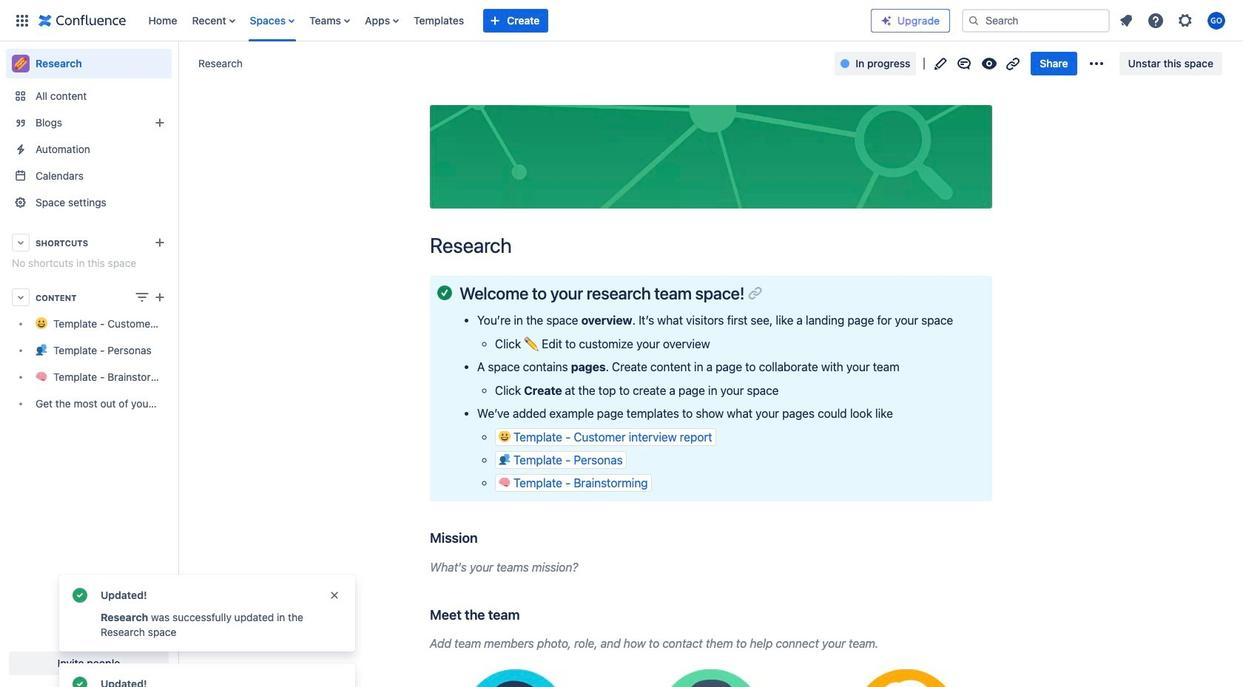 Task type: locate. For each thing, give the bounding box(es) containing it.
:check_mark: image
[[438, 286, 452, 301]]

list for appswitcher icon
[[141, 0, 871, 41]]

tree
[[6, 311, 172, 418]]

banner
[[0, 0, 1244, 41]]

Search field
[[962, 9, 1111, 32]]

more actions image
[[1088, 54, 1106, 72]]

your profile and preferences image
[[1208, 11, 1226, 29]]

angie.svg image
[[463, 670, 569, 688]]

1 horizontal spatial copy image
[[519, 606, 536, 624]]

confluence image
[[38, 11, 126, 29], [38, 11, 126, 29]]

1 vertical spatial copy image
[[519, 606, 536, 624]]

copy image
[[476, 530, 494, 547], [519, 606, 536, 624]]

dismiss image
[[329, 590, 341, 602]]

gael.svg image
[[659, 670, 764, 688]]

0 horizontal spatial copy image
[[476, 530, 494, 547]]

settings icon image
[[1177, 11, 1195, 29]]

1 horizontal spatial list
[[1113, 7, 1235, 34]]

success image
[[71, 676, 89, 688]]

create image
[[151, 289, 169, 306]]

collapse sidebar image
[[161, 49, 194, 78]]

0 horizontal spatial list
[[141, 0, 871, 41]]

create a blog image
[[151, 114, 169, 132]]

0 vertical spatial copy image
[[476, 530, 494, 547]]

list
[[141, 0, 871, 41], [1113, 7, 1235, 34]]

None search field
[[962, 9, 1111, 32]]



Task type: vqa. For each thing, say whether or not it's contained in the screenshot.
Copy image
yes



Task type: describe. For each thing, give the bounding box(es) containing it.
edit this page image
[[932, 54, 950, 72]]

copy link image
[[1005, 54, 1023, 72]]

success image
[[71, 587, 89, 605]]

premium image
[[881, 14, 893, 26]]

list for premium image
[[1113, 7, 1235, 34]]

search image
[[968, 14, 980, 26]]

global element
[[9, 0, 871, 41]]

change view image
[[133, 289, 151, 306]]

notification icon image
[[1118, 11, 1136, 29]]

tree inside space element
[[6, 311, 172, 418]]

copy image
[[749, 284, 767, 302]]

appswitcher icon image
[[13, 11, 31, 29]]

claudia.svg image
[[854, 670, 960, 688]]

space element
[[0, 41, 178, 688]]

help icon image
[[1148, 11, 1165, 29]]

add shortcut image
[[151, 234, 169, 252]]

stop watching image
[[981, 54, 999, 72]]



